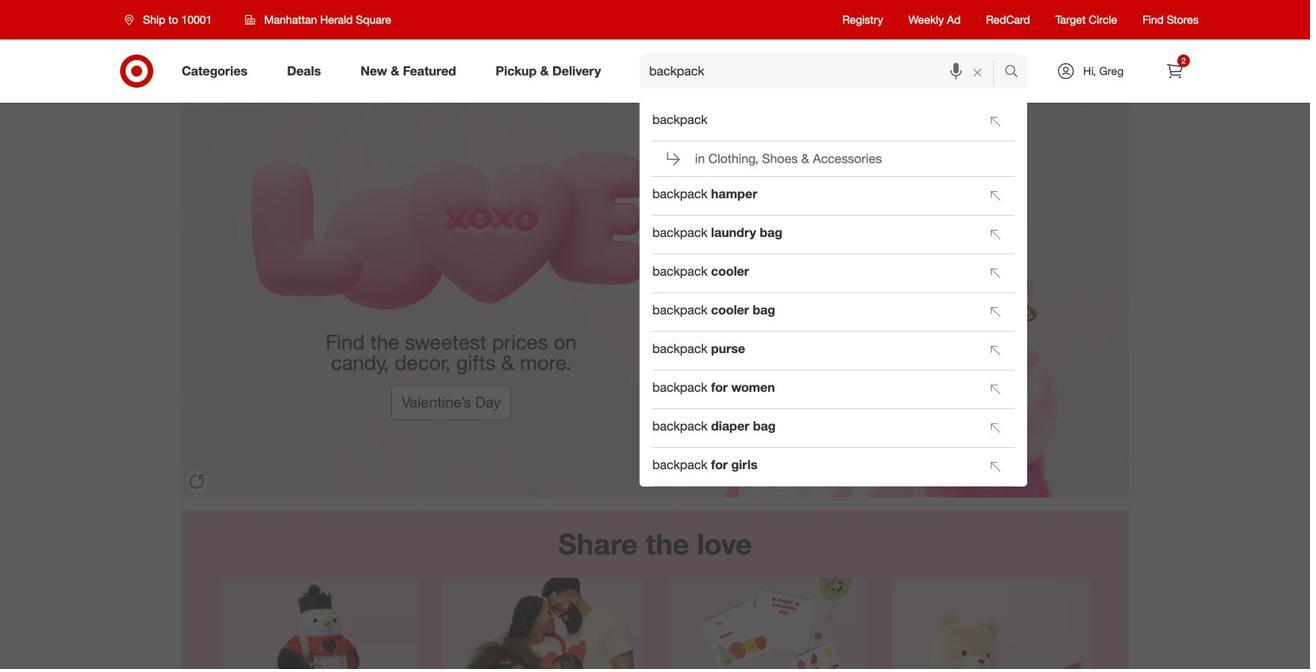 Task type: vqa. For each thing, say whether or not it's contained in the screenshot.
orders*
no



Task type: locate. For each thing, give the bounding box(es) containing it.
love image
[[181, 103, 1130, 498]]



Task type: describe. For each thing, give the bounding box(es) containing it.
What can we help you find? suggestions appear below search field
[[640, 54, 1009, 89]]



